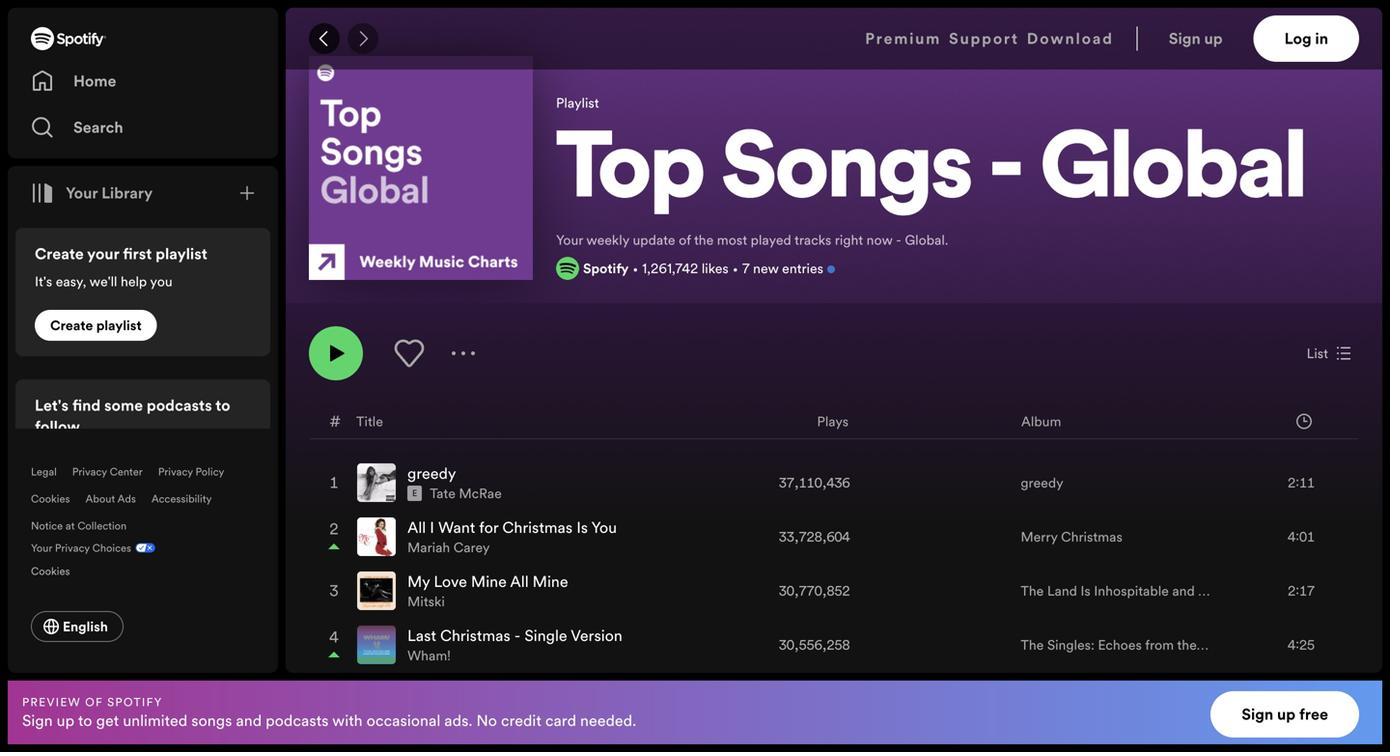 Task type: vqa. For each thing, say whether or not it's contained in the screenshot.
'Let's find some podcasts to follow We'll keep you updated on new episodes'
no



Task type: locate. For each thing, give the bounding box(es) containing it.
download button
[[1027, 15, 1114, 62]]

privacy policy link
[[158, 464, 224, 479]]

1 mine from the left
[[471, 571, 507, 592]]

your down notice
[[31, 541, 52, 555]]

playlist
[[556, 93, 599, 112]]

to up policy
[[215, 395, 230, 416]]

1 vertical spatial -
[[896, 231, 902, 249]]

christmas right merry
[[1061, 528, 1123, 546]]

for
[[479, 517, 499, 538]]

no
[[476, 710, 497, 731]]

0 horizontal spatial spotify
[[107, 694, 163, 710]]

mine down all i want for christmas is you cell
[[533, 571, 568, 592]]

1 horizontal spatial your
[[66, 182, 98, 204]]

0 vertical spatial podcasts
[[147, 395, 212, 416]]

2:11
[[1288, 474, 1315, 492]]

0 vertical spatial of
[[679, 231, 691, 249]]

of
[[679, 231, 691, 249], [85, 694, 103, 710]]

up left get
[[57, 710, 74, 731]]

spotify left songs
[[107, 694, 163, 710]]

to inside preview of spotify sign up to get unlimited songs and podcasts with occasional ads. no credit card needed.
[[78, 710, 92, 731]]

privacy center link
[[72, 464, 143, 479]]

0 horizontal spatial mine
[[471, 571, 507, 592]]

privacy policy
[[158, 464, 224, 479]]

33,728,604
[[779, 528, 850, 546]]

0 vertical spatial to
[[215, 395, 230, 416]]

1 horizontal spatial podcasts
[[266, 710, 329, 731]]

sign inside the sign up button
[[1169, 28, 1201, 49]]

at
[[66, 518, 75, 533]]

of left the the
[[679, 231, 691, 249]]

0 horizontal spatial podcasts
[[147, 395, 212, 416]]

your weekly update of the most played tracks right now - global.
[[556, 231, 948, 249]]

all i want for christmas is you mariah carey
[[407, 517, 617, 557]]

1 vertical spatial cookies
[[31, 564, 70, 578]]

your up spotify icon at left top
[[556, 231, 583, 249]]

up left log at the top right
[[1204, 28, 1223, 49]]

update
[[633, 231, 675, 249]]

sign inside preview of spotify sign up to get unlimited songs and podcasts with occasional ads. no credit card needed.
[[22, 710, 53, 731]]

your
[[66, 182, 98, 204], [556, 231, 583, 249], [31, 541, 52, 555]]

merry christmas link
[[1021, 528, 1123, 546]]

greedy inside cell
[[407, 463, 456, 484]]

all left i
[[407, 517, 426, 538]]

# row
[[310, 405, 1358, 439]]

songs
[[191, 710, 232, 731]]

0 horizontal spatial up
[[57, 710, 74, 731]]

credit
[[501, 710, 541, 731]]

7 new entries
[[742, 259, 823, 278]]

greedy cell
[[357, 457, 737, 509]]

unlimited
[[123, 710, 187, 731]]

1 vertical spatial create
[[50, 316, 93, 335]]

podcasts right some
[[147, 395, 212, 416]]

2 vertical spatial your
[[31, 541, 52, 555]]

privacy up 'about'
[[72, 464, 107, 479]]

1 vertical spatial spotify
[[107, 694, 163, 710]]

preview of spotify sign up to get unlimited songs and podcasts with occasional ads. no credit card needed.
[[22, 694, 636, 731]]

notice
[[31, 518, 63, 533]]

- for single
[[514, 625, 521, 646]]

mitski link
[[407, 592, 445, 611]]

2 vertical spatial -
[[514, 625, 521, 646]]

cookies link up notice
[[31, 491, 70, 506]]

up inside 'button'
[[1277, 704, 1296, 725]]

1 vertical spatial your
[[556, 231, 583, 249]]

podcasts inside preview of spotify sign up to get unlimited songs and podcasts with occasional ads. no credit card needed.
[[266, 710, 329, 731]]

1 cookies link from the top
[[31, 491, 70, 506]]

0 vertical spatial spotify
[[583, 259, 629, 278]]

1 horizontal spatial to
[[215, 395, 230, 416]]

0 horizontal spatial sign
[[22, 710, 53, 731]]

english
[[63, 617, 108, 636]]

1 horizontal spatial sign
[[1169, 28, 1201, 49]]

log in button
[[1254, 15, 1359, 62]]

up left free
[[1277, 704, 1296, 725]]

all i want for christmas is you cell
[[357, 511, 737, 563]]

privacy up accessibility "link"
[[158, 464, 193, 479]]

playlist down the help
[[96, 316, 142, 335]]

search
[[73, 117, 123, 138]]

christmas
[[502, 517, 573, 538], [1061, 528, 1123, 546], [440, 625, 510, 646]]

we'll
[[89, 272, 117, 291]]

support button
[[949, 15, 1019, 62]]

create
[[35, 243, 84, 265], [50, 316, 93, 335]]

1 vertical spatial cookies link
[[31, 559, 85, 580]]

search link
[[31, 108, 255, 147]]

0 horizontal spatial all
[[407, 517, 426, 538]]

1 cookies from the top
[[31, 491, 70, 506]]

occasional
[[367, 710, 440, 731]]

1 vertical spatial playlist
[[96, 316, 142, 335]]

your library button
[[23, 174, 160, 212]]

2 horizontal spatial sign
[[1242, 704, 1274, 725]]

want
[[438, 517, 475, 538]]

0 vertical spatial -
[[989, 127, 1024, 220]]

0 horizontal spatial your
[[31, 541, 52, 555]]

playlist up you
[[156, 243, 207, 265]]

0 horizontal spatial -
[[514, 625, 521, 646]]

greedy up merry
[[1021, 474, 1063, 492]]

main element
[[8, 8, 278, 673]]

1 horizontal spatial -
[[896, 231, 902, 249]]

last christmas - single version cell
[[357, 619, 737, 671]]

card
[[545, 710, 576, 731]]

- inside "last christmas - single version wham!"
[[514, 625, 521, 646]]

premium button
[[865, 15, 941, 62]]

2
[[330, 518, 338, 540]]

cookies up notice
[[31, 491, 70, 506]]

create up easy,
[[35, 243, 84, 265]]

let's
[[35, 395, 69, 416]]

in
[[1315, 28, 1328, 49]]

2 horizontal spatial up
[[1277, 704, 1296, 725]]

playlist inside "create your first playlist it's easy, we'll help you"
[[156, 243, 207, 265]]

greedy for greedy
[[1021, 474, 1063, 492]]

your privacy choices
[[31, 541, 131, 555]]

greedy up e
[[407, 463, 456, 484]]

ads
[[117, 491, 136, 506]]

1 horizontal spatial up
[[1204, 28, 1223, 49]]

30,770,852
[[779, 582, 850, 600]]

christmas left is
[[502, 517, 573, 538]]

support
[[949, 28, 1019, 49]]

1 horizontal spatial all
[[510, 571, 529, 592]]

0 horizontal spatial of
[[85, 694, 103, 710]]

needed.
[[580, 710, 636, 731]]

0 vertical spatial cookies link
[[31, 491, 70, 506]]

tate mcrae
[[430, 484, 502, 503]]

row
[[310, 672, 1358, 726]]

spotify
[[583, 259, 629, 278], [107, 694, 163, 710]]

your inside button
[[66, 182, 98, 204]]

0 horizontal spatial greedy
[[407, 463, 456, 484]]

greedy
[[407, 463, 456, 484], [1021, 474, 1063, 492]]

1 horizontal spatial mine
[[533, 571, 568, 592]]

podcasts right the and
[[266, 710, 329, 731]]

0 horizontal spatial playlist
[[96, 316, 142, 335]]

about ads link
[[85, 491, 136, 506]]

all down all i want for christmas is you mariah carey
[[510, 571, 529, 592]]

plays
[[817, 412, 849, 431]]

christmas inside all i want for christmas is you mariah carey
[[502, 517, 573, 538]]

go back image
[[317, 31, 332, 46]]

to inside let's find some podcasts to follow
[[215, 395, 230, 416]]

0 vertical spatial all
[[407, 517, 426, 538]]

create inside button
[[50, 316, 93, 335]]

1 horizontal spatial greedy
[[1021, 474, 1063, 492]]

1 vertical spatial all
[[510, 571, 529, 592]]

of right 'preview'
[[85, 694, 103, 710]]

you
[[150, 272, 172, 291]]

spotify inside preview of spotify sign up to get unlimited songs and podcasts with occasional ads. no credit card needed.
[[107, 694, 163, 710]]

sign
[[1169, 28, 1201, 49], [1242, 704, 1274, 725], [22, 710, 53, 731]]

top songs - global
[[556, 127, 1307, 220]]

and
[[236, 710, 262, 731]]

spotify down weekly
[[583, 259, 629, 278]]

love
[[434, 571, 467, 592]]

last
[[407, 625, 436, 646]]

1 vertical spatial of
[[85, 694, 103, 710]]

0 vertical spatial create
[[35, 243, 84, 265]]

all
[[407, 517, 426, 538], [510, 571, 529, 592]]

home
[[73, 70, 116, 92]]

christmas down my love mine all mine mitski
[[440, 625, 510, 646]]

0 vertical spatial cookies
[[31, 491, 70, 506]]

up inside button
[[1204, 28, 1223, 49]]

christmas inside "last christmas - single version wham!"
[[440, 625, 510, 646]]

about ads
[[85, 491, 136, 506]]

greedy e
[[407, 463, 456, 499]]

2:11 cell
[[1226, 457, 1342, 509]]

spotify image
[[31, 27, 106, 50]]

2 horizontal spatial your
[[556, 231, 583, 249]]

0 vertical spatial playlist
[[156, 243, 207, 265]]

sign inside "sign up free" 'button'
[[1242, 704, 1274, 725]]

#
[[330, 411, 341, 432]]

last christmas - single version wham!
[[407, 625, 623, 665]]

0 horizontal spatial to
[[78, 710, 92, 731]]

2 cookies link from the top
[[31, 559, 85, 580]]

sign up
[[1169, 28, 1223, 49]]

your left library
[[66, 182, 98, 204]]

0 vertical spatial your
[[66, 182, 98, 204]]

christmas for merry
[[1061, 528, 1123, 546]]

e
[[412, 487, 417, 499]]

1 vertical spatial podcasts
[[266, 710, 329, 731]]

notice at collection
[[31, 518, 127, 533]]

to left get
[[78, 710, 92, 731]]

podcasts inside let's find some podcasts to follow
[[147, 395, 212, 416]]

mine
[[471, 571, 507, 592], [533, 571, 568, 592]]

cookies link down your privacy choices button
[[31, 559, 85, 580]]

create inside "create your first playlist it's easy, we'll help you"
[[35, 243, 84, 265]]

mine down carey
[[471, 571, 507, 592]]

cookies link
[[31, 491, 70, 506], [31, 559, 85, 580]]

2 horizontal spatial -
[[989, 127, 1024, 220]]

entries
[[782, 259, 823, 278]]

spotify link
[[583, 259, 629, 278]]

1 horizontal spatial spotify
[[583, 259, 629, 278]]

california consumer privacy act (ccpa) opt-out icon image
[[131, 541, 155, 559]]

1 vertical spatial to
[[78, 710, 92, 731]]

mcrae
[[459, 484, 502, 503]]

1 horizontal spatial playlist
[[156, 243, 207, 265]]

2 mine from the left
[[533, 571, 568, 592]]

to
[[215, 395, 230, 416], [78, 710, 92, 731]]

right
[[835, 231, 863, 249]]

create down easy,
[[50, 316, 93, 335]]

cookies down your privacy choices button
[[31, 564, 70, 578]]



Task type: describe. For each thing, give the bounding box(es) containing it.
premium
[[865, 28, 941, 49]]

# column header
[[330, 405, 341, 438]]

4:25
[[1288, 636, 1315, 654]]

top bar and user menu element
[[286, 8, 1382, 70]]

get
[[96, 710, 119, 731]]

2:17
[[1288, 582, 1315, 600]]

sign up free
[[1242, 704, 1328, 725]]

list
[[1307, 344, 1328, 363]]

duration element
[[1297, 414, 1312, 429]]

7
[[742, 259, 750, 278]]

1 horizontal spatial of
[[679, 231, 691, 249]]

free
[[1299, 704, 1328, 725]]

log
[[1285, 28, 1312, 49]]

create playlist
[[50, 316, 142, 335]]

carey
[[454, 538, 490, 557]]

create for playlist
[[50, 316, 93, 335]]

all inside my love mine all mine mitski
[[510, 571, 529, 592]]

wham! link
[[407, 646, 451, 665]]

with
[[332, 710, 363, 731]]

1,261,742 likes
[[642, 259, 729, 278]]

up for sign up
[[1204, 28, 1223, 49]]

notice at collection link
[[31, 518, 127, 533]]

privacy center
[[72, 464, 143, 479]]

find
[[72, 395, 101, 416]]

up for sign up free
[[1277, 704, 1296, 725]]

tate
[[430, 484, 456, 503]]

wham!
[[407, 646, 451, 665]]

your for your library
[[66, 182, 98, 204]]

sign up free button
[[1211, 691, 1359, 738]]

sign up button
[[1161, 15, 1254, 62]]

it's
[[35, 272, 52, 291]]

List button
[[1299, 338, 1359, 369]]

playlist inside button
[[96, 316, 142, 335]]

most
[[717, 231, 747, 249]]

christmas for last
[[440, 625, 510, 646]]

duration image
[[1297, 414, 1312, 429]]

follow
[[35, 416, 80, 437]]

tracks
[[795, 231, 832, 249]]

center
[[110, 464, 143, 479]]

up inside preview of spotify sign up to get unlimited songs and podcasts with occasional ads. no credit card needed.
[[57, 710, 74, 731]]

english button
[[31, 611, 123, 642]]

my love mine all mine cell
[[357, 565, 737, 617]]

your library
[[66, 182, 153, 204]]

your
[[87, 243, 119, 265]]

tate mcrae link
[[430, 484, 502, 503]]

your privacy choices button
[[31, 541, 131, 555]]

explicit element
[[407, 486, 422, 501]]

policy
[[196, 464, 224, 479]]

version
[[571, 625, 623, 646]]

top songs - global grid
[[287, 404, 1381, 752]]

greedy link
[[1021, 474, 1063, 492]]

premium support download
[[865, 28, 1114, 49]]

some
[[104, 395, 143, 416]]

1,261,742
[[642, 259, 698, 278]]

your for your weekly update of the most played tracks right now - global.
[[556, 231, 583, 249]]

30,556,258
[[779, 636, 850, 654]]

global.
[[905, 231, 948, 249]]

you
[[591, 517, 617, 538]]

top songs - global image
[[309, 56, 533, 280]]

about
[[85, 491, 115, 506]]

top
[[556, 127, 705, 220]]

all inside all i want for christmas is you mariah carey
[[407, 517, 426, 538]]

create for your
[[35, 243, 84, 265]]

3
[[330, 580, 338, 601]]

easy,
[[56, 272, 86, 291]]

1
[[330, 472, 338, 493]]

new
[[753, 259, 779, 278]]

ads.
[[444, 710, 472, 731]]

played
[[751, 231, 791, 249]]

2 cookies from the top
[[31, 564, 70, 578]]

of inside preview of spotify sign up to get unlimited songs and podcasts with occasional ads. no credit card needed.
[[85, 694, 103, 710]]

sign for sign up free
[[1242, 704, 1274, 725]]

37,110,436
[[779, 474, 850, 492]]

my love mine all mine mitski
[[407, 571, 568, 611]]

collection
[[77, 518, 127, 533]]

spotify image
[[556, 257, 579, 280]]

preview
[[22, 694, 81, 710]]

songs
[[722, 127, 973, 220]]

greedy for greedy e
[[407, 463, 456, 484]]

is
[[577, 517, 588, 538]]

weekly
[[586, 231, 629, 249]]

- for global
[[989, 127, 1024, 220]]

privacy for privacy center
[[72, 464, 107, 479]]

create playlist button
[[35, 310, 157, 341]]

privacy for privacy policy
[[158, 464, 193, 479]]

accessibility
[[151, 491, 212, 506]]

the
[[694, 231, 714, 249]]

sign for sign up
[[1169, 28, 1201, 49]]

your for your privacy choices
[[31, 541, 52, 555]]

4
[[330, 627, 338, 648]]

go forward image
[[355, 31, 371, 46]]

log in
[[1285, 28, 1328, 49]]

choices
[[92, 541, 131, 555]]

album
[[1021, 412, 1061, 431]]

library
[[101, 182, 153, 204]]

privacy down at
[[55, 541, 90, 555]]

home link
[[31, 62, 255, 100]]

title
[[356, 412, 383, 431]]



